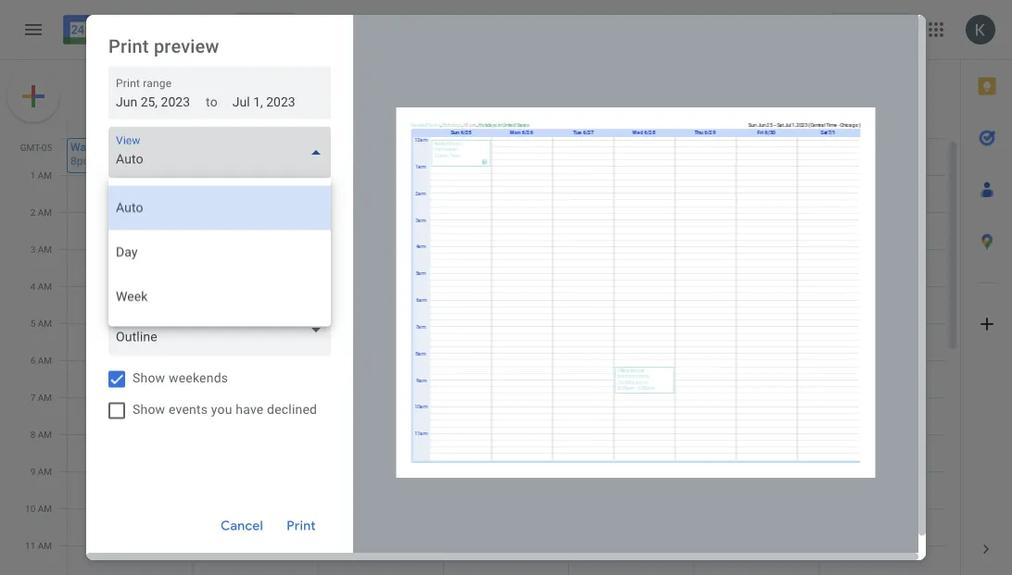 Task type: locate. For each thing, give the bounding box(es) containing it.
grid containing watch party :)
[[0, 60, 961, 576]]

3 am
[[30, 244, 52, 255]]

2 am from the top
[[38, 207, 52, 218]]

to
[[206, 95, 218, 110]]

am for 6 am
[[38, 355, 52, 366]]

8 am from the top
[[38, 429, 52, 441]]

weekends
[[169, 371, 228, 386]]

11
[[25, 541, 35, 552]]

6
[[30, 355, 35, 366]]

5 cell from the left
[[570, 138, 695, 576]]

print left range
[[116, 77, 140, 89]]

declined
[[267, 402, 317, 418]]

3 option from the top
[[109, 275, 331, 319]]

am right 5
[[38, 318, 52, 329]]

am
[[38, 170, 52, 181], [38, 207, 52, 218], [38, 244, 52, 255], [38, 281, 52, 292], [38, 318, 52, 329], [38, 355, 52, 366], [38, 392, 52, 403], [38, 429, 52, 441], [38, 466, 52, 478], [38, 504, 52, 515], [38, 541, 52, 552]]

have
[[236, 402, 264, 418]]

End date text field
[[233, 91, 296, 114]]

1 cell from the left
[[67, 138, 193, 576]]

am right "7"
[[38, 392, 52, 403]]

2 option from the top
[[109, 230, 331, 275]]

10 am
[[25, 504, 52, 515]]

4 cell from the left
[[443, 138, 585, 576]]

cancel button
[[212, 504, 272, 549]]

2 show from the top
[[133, 402, 165, 418]]

4 column header from the left
[[443, 60, 570, 138]]

print button
[[272, 504, 331, 549]]

3 column header from the left
[[318, 60, 444, 138]]

office layout brainstorming 8:30am , conf room a
[[447, 456, 585, 483]]

show for show weekends
[[133, 371, 165, 386]]

row
[[59, 138, 946, 576]]

print preview element
[[0, 0, 1013, 576]]

jun
[[393, 17, 426, 43]]

11 am from the top
[[38, 541, 52, 552]]

1 show from the top
[[133, 371, 165, 386]]

show
[[133, 371, 165, 386], [133, 402, 165, 418]]

None field
[[109, 127, 338, 179], [109, 305, 338, 357], [109, 127, 338, 179], [109, 305, 338, 357]]

am right 8 at the left of page
[[38, 429, 52, 441]]

jun – jul 2023 button
[[386, 17, 553, 43]]

print right cancel "button"
[[287, 518, 316, 535]]

am for 10 am
[[38, 504, 52, 515]]

0 vertical spatial print
[[109, 35, 149, 57]]

1 am from the top
[[38, 170, 52, 181]]

column header
[[67, 60, 193, 138], [192, 60, 319, 138], [318, 60, 444, 138], [443, 60, 570, 138], [569, 60, 695, 138], [694, 60, 820, 138], [820, 60, 946, 138]]

my house!
[[98, 154, 150, 167]]

print up print range
[[109, 35, 149, 57]]

am right 11
[[38, 541, 52, 552]]

8 am
[[30, 429, 52, 441]]

conf
[[490, 470, 514, 483]]

3 cell from the left
[[319, 138, 444, 576]]

am for 9 am
[[38, 466, 52, 478]]

grid
[[0, 60, 961, 576]]

9 am
[[30, 466, 52, 478]]

am right 3
[[38, 244, 52, 255]]

cell
[[67, 138, 193, 576], [193, 138, 319, 576], [319, 138, 444, 576], [443, 138, 585, 576], [570, 138, 695, 576], [695, 138, 820, 576], [820, 138, 946, 576]]

print inside "button"
[[287, 518, 316, 535]]

1 column header from the left
[[67, 60, 193, 138]]

am for 8 am
[[38, 429, 52, 441]]

show left the events
[[133, 402, 165, 418]]

05
[[42, 142, 52, 153]]

am right 2
[[38, 207, 52, 218]]

tab list
[[962, 60, 1013, 524]]

option
[[109, 186, 331, 230], [109, 230, 331, 275], [109, 275, 331, 319]]

0 vertical spatial show
[[133, 371, 165, 386]]

1 option from the top
[[109, 186, 331, 230]]

print preview image
[[396, 108, 876, 479]]

you
[[211, 402, 232, 418]]

4 am from the top
[[38, 281, 52, 292]]

2 vertical spatial print
[[287, 518, 316, 535]]

2 am
[[30, 207, 52, 218]]

show for show events you have declined
[[133, 402, 165, 418]]

7 am from the top
[[38, 392, 52, 403]]

calendar element
[[59, 11, 187, 52]]

am right 4
[[38, 281, 52, 292]]

am for 1 am
[[38, 170, 52, 181]]

3 am from the top
[[38, 244, 52, 255]]

6 am from the top
[[38, 355, 52, 366]]

5 am from the top
[[38, 318, 52, 329]]

1 vertical spatial print
[[116, 77, 140, 89]]

9 am from the top
[[38, 466, 52, 478]]

show left the weekends
[[133, 371, 165, 386]]

:)
[[135, 140, 142, 153]]

am right 1
[[38, 170, 52, 181]]

my
[[98, 154, 113, 167]]

4
[[30, 281, 35, 292]]

am right 9
[[38, 466, 52, 478]]

2
[[30, 207, 35, 218]]

8:30am
[[447, 470, 485, 483]]

am right 10
[[38, 504, 52, 515]]

print
[[109, 35, 149, 57], [116, 77, 140, 89], [287, 518, 316, 535]]

10 am from the top
[[38, 504, 52, 515]]

house!
[[116, 154, 150, 167]]

gmt-05
[[20, 142, 52, 153]]

1 vertical spatial show
[[133, 402, 165, 418]]

am right 6
[[38, 355, 52, 366]]



Task type: vqa. For each thing, say whether or not it's contained in the screenshot.
sixth AM from the top of the page
yes



Task type: describe. For each thing, give the bounding box(es) containing it.
gmt-
[[20, 142, 42, 153]]

brainstorming
[[514, 456, 585, 469]]

row containing watch party :)
[[59, 138, 946, 576]]

7 cell from the left
[[820, 138, 946, 576]]

calendar heading
[[100, 17, 187, 43]]

3
[[30, 244, 35, 255]]

jul
[[447, 17, 473, 43]]

11 am
[[25, 541, 52, 552]]

events
[[169, 402, 208, 418]]

5 column header from the left
[[569, 60, 695, 138]]

7 column header from the left
[[820, 60, 946, 138]]

am for 3 am
[[38, 244, 52, 255]]

print for print preview
[[109, 35, 149, 57]]

–
[[431, 17, 443, 43]]

5
[[30, 318, 35, 329]]

show weekends
[[133, 371, 228, 386]]

am for 2 am
[[38, 207, 52, 218]]

1
[[30, 170, 35, 181]]

am for 5 am
[[38, 318, 52, 329]]

10
[[25, 504, 35, 515]]

office
[[447, 456, 478, 469]]

Start date text field
[[116, 91, 191, 114]]

cell containing office layout brainstorming
[[443, 138, 585, 576]]

8pm
[[70, 154, 93, 167]]

range
[[143, 77, 172, 89]]

room
[[517, 470, 546, 483]]

6 cell from the left
[[695, 138, 820, 576]]

print for print range
[[116, 77, 140, 89]]

a
[[549, 470, 556, 483]]

4 am
[[30, 281, 52, 292]]

2023
[[478, 17, 523, 43]]

party
[[105, 140, 132, 153]]

layout
[[481, 456, 511, 469]]

am for 4 am
[[38, 281, 52, 292]]

print range
[[116, 77, 172, 89]]

preview
[[154, 35, 219, 57]]

jun – jul 2023
[[393, 17, 523, 43]]

2 column header from the left
[[192, 60, 319, 138]]

calendar
[[104, 17, 187, 43]]

1 am
[[30, 170, 52, 181]]

6 am
[[30, 355, 52, 366]]

2 cell from the left
[[193, 138, 319, 576]]

7
[[30, 392, 35, 403]]

watch
[[70, 140, 102, 153]]

7 am
[[30, 392, 52, 403]]

am for 11 am
[[38, 541, 52, 552]]

,
[[485, 470, 487, 483]]

am for 7 am
[[38, 392, 52, 403]]

view list box
[[109, 179, 331, 327]]

print preview
[[109, 35, 219, 57]]

cancel
[[221, 518, 263, 535]]

watch party :)
[[70, 140, 142, 153]]

cell containing watch party :)
[[67, 138, 193, 576]]

6 column header from the left
[[694, 60, 820, 138]]

show events you have declined
[[133, 402, 317, 418]]

8
[[30, 429, 35, 441]]

9
[[30, 466, 35, 478]]

5 am
[[30, 318, 52, 329]]



